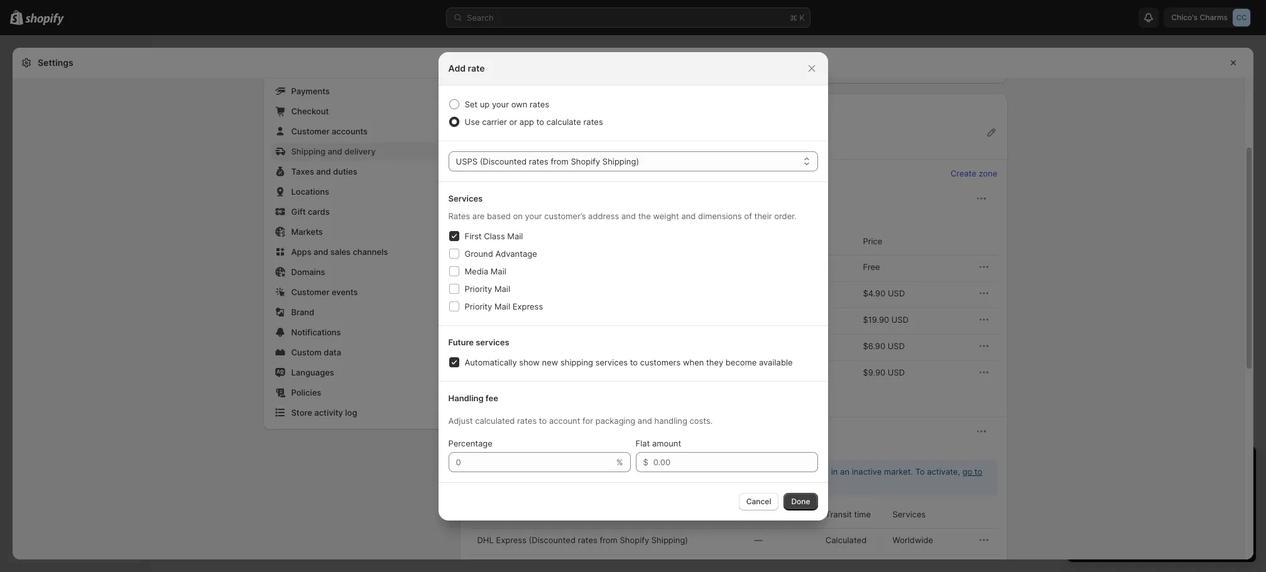 Task type: vqa. For each thing, say whether or not it's contained in the screenshot.
the time
yes



Task type: locate. For each thing, give the bounding box(es) containing it.
1 vertical spatial priority
[[465, 301, 492, 311]]

1 vertical spatial economy
[[477, 289, 513, 299]]

priority down priority mail
[[465, 301, 492, 311]]

standard up automatically
[[477, 341, 513, 351]]

standard down automatically
[[477, 368, 513, 378]]

united for united states
[[497, 211, 523, 221]]

1 horizontal spatial shipping)
[[652, 536, 688, 546]]

1 vertical spatial standard
[[477, 368, 513, 378]]

$19.90 usd
[[863, 315, 909, 325]]

1 horizontal spatial fee
[[791, 510, 803, 520]]

0 vertical spatial shipping
[[470, 105, 505, 115]]

services up "worldwide"
[[893, 510, 926, 520]]

settings dialog
[[13, 0, 1254, 573]]

(discounted
[[480, 156, 527, 166], [529, 536, 576, 546]]

checkout link
[[271, 102, 437, 120]]

shipping inside "link"
[[291, 146, 326, 157]]

1 economy from the top
[[477, 262, 513, 272]]

status containing customers in
[[470, 461, 998, 496]]

days down available
[[768, 368, 786, 378]]

and right the apps
[[314, 247, 328, 257]]

0 vertical spatial from
[[551, 156, 569, 166]]

usd right $6.90
[[888, 341, 905, 351]]

and right taxes
[[316, 167, 331, 177]]

in down 'arab'
[[535, 467, 542, 477]]

services up rates
[[448, 193, 483, 203]]

0 horizontal spatial shopify
[[571, 156, 600, 166]]

1 horizontal spatial markets
[[491, 480, 522, 490]]

mail down priority mail
[[495, 301, 510, 311]]

be
[[620, 467, 630, 477]]

1 vertical spatial are
[[817, 467, 829, 477]]

services inside settings dialog
[[893, 510, 926, 520]]

2 standard from the top
[[477, 368, 513, 378]]

2 days from the top
[[768, 368, 786, 378]]

shipping) inside add rate dialog
[[603, 156, 639, 166]]

0 vertical spatial fee
[[486, 393, 498, 403]]

express down advantage
[[513, 301, 543, 311]]

first
[[465, 231, 482, 241]]

0 horizontal spatial services
[[448, 193, 483, 203]]

amount
[[652, 438, 681, 448]]

all right show
[[682, 444, 691, 454]]

zone
[[979, 168, 998, 179]]

international
[[544, 467, 595, 477]]

adjust calculated rates to account for packaging and handling costs.
[[448, 416, 713, 426]]

mail down 'ground advantage'
[[491, 266, 507, 276]]

mail for media mail
[[491, 266, 507, 276]]

0 horizontal spatial markets
[[291, 227, 323, 237]]

rates inside settings dialog
[[578, 536, 598, 546]]

markets inside go to markets
[[491, 480, 522, 490]]

add rate
[[448, 63, 485, 73], [477, 396, 508, 405]]

2 priority from the top
[[465, 301, 492, 311]]

1 horizontal spatial from
[[600, 536, 618, 546]]

1 vertical spatial services
[[893, 510, 926, 520]]

0 vertical spatial markets
[[291, 227, 323, 237]]

standard for $6.90 usd
[[477, 341, 513, 351]]

1 horizontal spatial rate
[[494, 396, 508, 405]]

become
[[726, 357, 757, 367]]

0 vertical spatial customer
[[291, 126, 330, 136]]

business for 4
[[732, 368, 766, 378]]

$
[[643, 457, 649, 467]]

rate up calculated
[[494, 396, 508, 405]]

add rate up calculated
[[477, 396, 508, 405]]

fee down done
[[791, 510, 803, 520]]

from
[[551, 156, 569, 166], [600, 536, 618, 546]]

3 to 4 business days
[[706, 368, 786, 378]]

activity
[[314, 408, 343, 418]]

1 in from the left
[[535, 467, 542, 477]]

shipping origins
[[470, 105, 534, 115]]

and right weight
[[682, 211, 696, 221]]

custom data
[[291, 348, 341, 358]]

show
[[658, 444, 680, 454]]

austria,
[[584, 444, 613, 454]]

1 vertical spatial express
[[496, 536, 527, 546]]

handling fee inside add rate dialog
[[448, 393, 498, 403]]

1 vertical spatial days
[[768, 368, 786, 378]]

0 horizontal spatial from
[[551, 156, 569, 166]]

add up calculated
[[477, 396, 492, 405]]

to right $
[[651, 467, 659, 477]]

0 vertical spatial economy
[[477, 262, 513, 272]]

to
[[537, 117, 544, 127], [714, 315, 722, 325], [630, 357, 638, 367], [714, 368, 722, 378], [539, 416, 547, 426], [651, 467, 659, 477], [975, 467, 983, 477]]

business down become
[[732, 368, 766, 378]]

1 vertical spatial add
[[477, 396, 492, 405]]

0 horizontal spatial in
[[535, 467, 542, 477]]

markets down customers
[[491, 480, 522, 490]]

payments
[[291, 86, 330, 96]]

shipping for shipping and delivery
[[291, 146, 326, 157]]

usd right the $19.90
[[892, 315, 909, 325]]

business right 8
[[731, 315, 765, 325]]

address
[[588, 211, 619, 221]]

go to markets link
[[491, 467, 983, 490]]

economy up priority mail express
[[477, 289, 513, 299]]

1 horizontal spatial in
[[831, 467, 838, 477]]

standard
[[477, 341, 513, 351], [477, 368, 513, 378]]

percentage
[[448, 438, 493, 448]]

2 vertical spatial shipping
[[470, 168, 505, 179]]

5 to 8 business days
[[706, 315, 786, 325]]

usd for $19.90 usd
[[892, 315, 909, 325]]

states right on
[[525, 211, 550, 221]]

fee inside add rate dialog
[[486, 393, 498, 403]]

2 vertical spatial economy
[[477, 315, 513, 325]]

customer down checkout
[[291, 126, 330, 136]]

1 horizontal spatial add
[[477, 396, 492, 405]]

1 vertical spatial fee
[[791, 510, 803, 520]]

2 in from the left
[[831, 467, 838, 477]]

1 vertical spatial your
[[525, 211, 542, 221]]

advantage
[[496, 249, 537, 259]]

0 horizontal spatial fee
[[486, 393, 498, 403]]

economy down 'ground advantage'
[[477, 262, 513, 272]]

0 vertical spatial states
[[515, 140, 540, 150]]

1 horizontal spatial services
[[893, 510, 926, 520]]

your right on
[[525, 211, 542, 221]]

1 horizontal spatial services
[[596, 357, 628, 367]]

1 vertical spatial handling
[[755, 510, 789, 520]]

united
[[487, 140, 513, 150], [497, 211, 523, 221], [497, 444, 523, 454]]

handling inside settings dialog
[[755, 510, 789, 520]]

0 vertical spatial (discounted
[[480, 156, 527, 166]]

1 vertical spatial customer
[[291, 287, 330, 297]]

0 horizontal spatial rate
[[468, 63, 485, 73]]

united up name
[[497, 211, 523, 221]]

united states
[[497, 211, 550, 221]]

0 horizontal spatial services
[[476, 337, 510, 347]]

shipping up taxes
[[291, 146, 326, 157]]

united inside shop location united states
[[487, 140, 513, 150]]

fee
[[486, 393, 498, 403], [791, 510, 803, 520]]

are right rates
[[473, 211, 485, 221]]

customer
[[291, 126, 330, 136], [291, 287, 330, 297]]

to right go
[[975, 467, 983, 477]]

rate name button
[[477, 229, 534, 253]]

united down shop
[[487, 140, 513, 150]]

add rate inside 'button'
[[477, 396, 508, 405]]

0 vertical spatial all
[[682, 444, 691, 454]]

store
[[291, 408, 312, 418]]

customers
[[491, 467, 533, 477]]

shipping down usps
[[470, 168, 505, 179]]

your right "up" on the top left
[[492, 99, 509, 109]]

1 vertical spatial states
[[525, 211, 550, 221]]

priority down media
[[465, 284, 492, 294]]

add rate up set
[[448, 63, 485, 73]]

markets link
[[271, 223, 437, 241]]

shipping up carrier
[[470, 105, 505, 115]]

1 horizontal spatial are
[[817, 467, 829, 477]]

origins
[[507, 105, 534, 115]]

automatically
[[465, 357, 517, 367]]

app
[[520, 117, 534, 127]]

0 vertical spatial standard
[[477, 341, 513, 351]]

rate inside dialog
[[468, 63, 485, 73]]

priority for priority mail
[[465, 284, 492, 294]]

1 vertical spatial business
[[732, 368, 766, 378]]

to left customers
[[630, 357, 638, 367]]

locations link
[[271, 183, 437, 201]]

0 vertical spatial your
[[492, 99, 509, 109]]

1 vertical spatial shipping)
[[652, 536, 688, 546]]

status
[[470, 461, 998, 496]]

0 vertical spatial priority
[[465, 284, 492, 294]]

apps and sales channels link
[[271, 243, 437, 261]]

add inside dialog
[[448, 63, 466, 73]]

1 vertical spatial united
[[497, 211, 523, 221]]

1 vertical spatial (discounted
[[529, 536, 576, 546]]

1 business from the top
[[731, 315, 765, 325]]

1 customer from the top
[[291, 126, 330, 136]]

1 vertical spatial shopify
[[620, 536, 649, 546]]

from inside add rate dialog
[[551, 156, 569, 166]]

1 standard from the top
[[477, 341, 513, 351]]

economy down priority mail express
[[477, 315, 513, 325]]

customers in international won't be able to check out because all countries/regions are in an inactive market. to activate,
[[491, 467, 963, 477]]

1 horizontal spatial handling
[[755, 510, 789, 520]]

out
[[686, 467, 699, 477]]

taxes and duties
[[291, 167, 357, 177]]

handling
[[655, 416, 688, 426]]

handling fee up adjust
[[448, 393, 498, 403]]

days up available
[[768, 315, 786, 325]]

in left an
[[831, 467, 838, 477]]

0 vertical spatial shopify
[[571, 156, 600, 166]]

usd for $9.90 usd
[[888, 368, 905, 378]]

cancel
[[747, 497, 771, 506]]

priority mail
[[465, 284, 510, 294]]

1 vertical spatial from
[[600, 536, 618, 546]]

0 horizontal spatial (discounted
[[480, 156, 527, 166]]

united arab emirates, austria, australia... show all
[[497, 444, 691, 454]]

customer accounts link
[[271, 123, 437, 140]]

0 horizontal spatial handling fee
[[448, 393, 498, 403]]

handling fee down cancel
[[755, 510, 803, 520]]

2 customer from the top
[[291, 287, 330, 297]]

business
[[731, 315, 765, 325], [732, 368, 766, 378]]

1 days from the top
[[768, 315, 786, 325]]

rate inside 'button'
[[494, 396, 508, 405]]

flat
[[636, 438, 650, 448]]

0 vertical spatial rate
[[468, 63, 485, 73]]

0 vertical spatial add rate
[[448, 63, 485, 73]]

customer down domains at top
[[291, 287, 330, 297]]

0 vertical spatial days
[[768, 315, 786, 325]]

united up customers
[[497, 444, 523, 454]]

usps (discounted rates from shopify shipping)
[[456, 156, 639, 166]]

2 vertical spatial united
[[497, 444, 523, 454]]

customer accounts
[[291, 126, 368, 136]]

apps and sales channels
[[291, 247, 388, 257]]

and left the
[[622, 211, 636, 221]]

express
[[513, 301, 543, 311], [496, 536, 527, 546]]

0 vertical spatial are
[[473, 211, 485, 221]]

express right "dhl"
[[496, 536, 527, 546]]

gift
[[291, 207, 306, 217]]

customer inside 'link'
[[291, 126, 330, 136]]

0 vertical spatial services
[[448, 193, 483, 203]]

rate
[[479, 236, 496, 246]]

0 vertical spatial handling
[[448, 393, 484, 403]]

0 vertical spatial handling fee
[[448, 393, 498, 403]]

cards
[[308, 207, 330, 217]]

name
[[498, 236, 520, 246]]

states inside shop location united states
[[515, 140, 540, 150]]

shipping
[[470, 105, 505, 115], [291, 146, 326, 157], [470, 168, 505, 179]]

services up automatically
[[476, 337, 510, 347]]

.
[[522, 480, 525, 490]]

1 vertical spatial markets
[[491, 480, 522, 490]]

able
[[632, 467, 649, 477]]

$4.90
[[863, 289, 886, 299]]

of
[[744, 211, 752, 221]]

Flat amount text field
[[654, 452, 818, 472]]

0 horizontal spatial shipping)
[[603, 156, 639, 166]]

0 vertical spatial business
[[731, 315, 765, 325]]

automatically show new shipping services to customers when they become available
[[465, 357, 793, 367]]

handling down cancel
[[755, 510, 789, 520]]

0 vertical spatial express
[[513, 301, 543, 311]]

0 vertical spatial united
[[487, 140, 513, 150]]

services up 1lb–5lb
[[596, 357, 628, 367]]

business for 8
[[731, 315, 765, 325]]

1 priority from the top
[[465, 284, 492, 294]]

0 vertical spatial shipping)
[[603, 156, 639, 166]]

shipping and delivery
[[291, 146, 376, 157]]

go to markets
[[491, 467, 983, 490]]

1 horizontal spatial shopify
[[620, 536, 649, 546]]

1 horizontal spatial (discounted
[[529, 536, 576, 546]]

1 vertical spatial handling fee
[[755, 510, 803, 520]]

add rate button
[[470, 392, 516, 410]]

states down location
[[515, 140, 540, 150]]

shipping for shipping origins
[[470, 105, 505, 115]]

days for 3 to 4 business days
[[768, 368, 786, 378]]

set
[[465, 99, 478, 109]]

adjust
[[448, 416, 473, 426]]

done button
[[784, 493, 818, 511]]

fee up calculated
[[486, 393, 498, 403]]

united for united arab emirates, austria, australia... show all
[[497, 444, 523, 454]]

shipping)
[[603, 156, 639, 166], [652, 536, 688, 546]]

all right the because
[[736, 467, 745, 477]]

markets down gift cards
[[291, 227, 323, 237]]

apps
[[291, 247, 312, 257]]

rate up set
[[468, 63, 485, 73]]

usd right the $4.90
[[888, 289, 905, 299]]

1 horizontal spatial handling fee
[[755, 510, 803, 520]]

1 vertical spatial rate
[[494, 396, 508, 405]]

mail up priority mail express
[[495, 284, 510, 294]]

price
[[863, 236, 883, 246]]

2 business from the top
[[732, 368, 766, 378]]

usd right $9.90
[[888, 368, 905, 378]]

3 economy from the top
[[477, 315, 513, 325]]

0 horizontal spatial handling
[[448, 393, 484, 403]]

0 horizontal spatial are
[[473, 211, 485, 221]]

weight
[[653, 211, 679, 221]]

0 horizontal spatial add
[[448, 63, 466, 73]]

1 vertical spatial add rate
[[477, 396, 508, 405]]

custom data link
[[271, 344, 437, 361]]

handling up adjust
[[448, 393, 484, 403]]

0 vertical spatial add
[[448, 63, 466, 73]]

are left an
[[817, 467, 829, 477]]

add up set
[[448, 63, 466, 73]]

1 horizontal spatial all
[[736, 467, 745, 477]]

are inside add rate dialog
[[473, 211, 485, 221]]

1 vertical spatial shipping
[[291, 146, 326, 157]]



Task type: describe. For each thing, give the bounding box(es) containing it.
order.
[[774, 211, 797, 221]]

to left account
[[539, 416, 547, 426]]

own
[[511, 99, 528, 109]]

rates
[[448, 211, 470, 221]]

1 horizontal spatial your
[[525, 211, 542, 221]]

languages
[[291, 368, 334, 378]]

$19.90
[[863, 315, 890, 325]]

—
[[755, 536, 763, 546]]

time
[[854, 510, 871, 520]]

mail for priority mail
[[495, 284, 510, 294]]

handling fee inside settings dialog
[[755, 510, 803, 520]]

economy for free
[[477, 262, 513, 272]]

shopify inside settings dialog
[[620, 536, 649, 546]]

rates are based on your customer's address and the weight and dimensions of their order.
[[448, 211, 797, 221]]

create zone button
[[943, 165, 1005, 182]]

australia...
[[616, 444, 656, 454]]

countries/regions
[[747, 467, 815, 477]]

emirates,
[[546, 444, 582, 454]]

future services
[[448, 337, 510, 347]]

mail up advantage
[[507, 231, 523, 241]]

duties
[[333, 167, 357, 177]]

to right the 3
[[714, 368, 722, 378]]

based
[[487, 211, 511, 221]]

delivery
[[345, 146, 376, 157]]

0 horizontal spatial your
[[492, 99, 509, 109]]

$6.90
[[863, 341, 886, 351]]

or
[[509, 117, 517, 127]]

shopify image
[[25, 13, 64, 26]]

2 economy from the top
[[477, 289, 513, 299]]

and up flat
[[638, 416, 652, 426]]

brand
[[291, 307, 314, 317]]

calculated
[[475, 416, 515, 426]]

an
[[840, 467, 850, 477]]

services inside add rate dialog
[[448, 193, 483, 203]]

policies link
[[271, 384, 437, 402]]

show
[[519, 357, 540, 367]]

go
[[963, 467, 973, 477]]

add rate dialog
[[0, 52, 1267, 521]]

and down customer accounts
[[328, 146, 342, 157]]

shop
[[487, 128, 508, 138]]

flat amount
[[636, 438, 681, 448]]

8
[[724, 315, 729, 325]]

0 vertical spatial services
[[476, 337, 510, 347]]

$4.90 usd
[[863, 289, 905, 299]]

locations
[[291, 187, 329, 197]]

(discounted inside add rate dialog
[[480, 156, 527, 166]]

events
[[332, 287, 358, 297]]

your trial just started element
[[1068, 480, 1256, 563]]

customer for customer accounts
[[291, 126, 330, 136]]

4
[[724, 368, 729, 378]]

standard for $9.90 usd
[[477, 368, 513, 378]]

shop location united states
[[487, 128, 542, 150]]

⌘ k
[[790, 13, 805, 23]]

rate name
[[479, 236, 520, 246]]

account
[[549, 416, 580, 426]]

customer's
[[544, 211, 586, 221]]

notifications link
[[271, 324, 437, 341]]

costs.
[[690, 416, 713, 426]]

usd for $6.90 usd
[[888, 341, 905, 351]]

create zone
[[951, 168, 998, 179]]

location
[[510, 128, 542, 138]]

usd for $4.90 usd
[[888, 289, 905, 299]]

1lb–5lb
[[592, 368, 619, 378]]

channels
[[353, 247, 388, 257]]

5
[[706, 315, 711, 325]]

brand link
[[271, 304, 437, 321]]

worldwide
[[893, 536, 934, 546]]

shipping zones
[[470, 168, 530, 179]]

express inside add rate dialog
[[513, 301, 543, 311]]

media mail
[[465, 266, 507, 276]]

0 horizontal spatial all
[[682, 444, 691, 454]]

taxes and duties link
[[271, 163, 437, 180]]

days for 5 to 8 business days
[[768, 315, 786, 325]]

store activity log link
[[271, 404, 437, 422]]

media
[[465, 266, 488, 276]]

class
[[484, 231, 505, 241]]

$9.90
[[863, 368, 886, 378]]

shipping) inside settings dialog
[[652, 536, 688, 546]]

to right 5
[[714, 315, 722, 325]]

shipping for shipping zones
[[470, 168, 505, 179]]

add rate inside dialog
[[448, 63, 485, 73]]

economy for 5 to 8 business days
[[477, 315, 513, 325]]

(discounted inside settings dialog
[[529, 536, 576, 546]]

to inside go to markets
[[975, 467, 983, 477]]

search
[[467, 13, 494, 23]]

ground
[[465, 249, 493, 259]]

are inside settings dialog
[[817, 467, 829, 477]]

packaging
[[596, 416, 636, 426]]

priority mail express
[[465, 301, 543, 311]]

priority for priority mail express
[[465, 301, 492, 311]]

transit
[[826, 510, 852, 520]]

express inside settings dialog
[[496, 536, 527, 546]]

mail for priority mail express
[[495, 301, 510, 311]]

to
[[916, 467, 925, 477]]

policies
[[291, 388, 321, 398]]

future
[[448, 337, 474, 347]]

1 vertical spatial services
[[596, 357, 628, 367]]

domains
[[291, 267, 325, 277]]

customer events
[[291, 287, 358, 297]]

shopify inside add rate dialog
[[571, 156, 600, 166]]

dhl
[[477, 536, 494, 546]]

⌘
[[790, 13, 798, 23]]

add inside 'button'
[[477, 396, 492, 405]]

done
[[792, 497, 811, 506]]

won't
[[597, 467, 618, 477]]

status inside settings dialog
[[470, 461, 998, 496]]

new
[[542, 357, 558, 367]]

fee inside settings dialog
[[791, 510, 803, 520]]

sales
[[330, 247, 351, 257]]

handling inside add rate dialog
[[448, 393, 484, 403]]

customers
[[640, 357, 681, 367]]

$6.90 usd
[[863, 341, 905, 351]]

ground advantage
[[465, 249, 537, 259]]

set up your own rates
[[465, 99, 549, 109]]

to right app
[[537, 117, 544, 127]]

Percentage text field
[[448, 452, 614, 472]]

check
[[661, 467, 684, 477]]

show all button
[[651, 441, 698, 458]]

from inside settings dialog
[[600, 536, 618, 546]]

on
[[513, 211, 523, 221]]

1 vertical spatial all
[[736, 467, 745, 477]]

customer for customer events
[[291, 287, 330, 297]]



